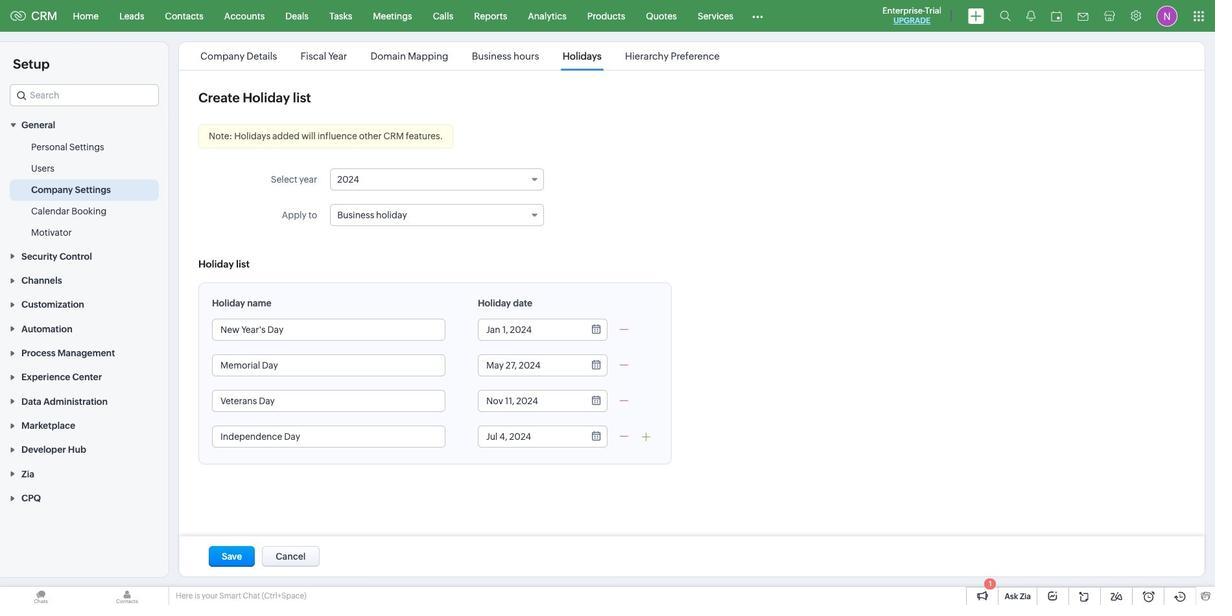 Task type: vqa. For each thing, say whether or not it's contained in the screenshot.
Other Modules field
no



Task type: locate. For each thing, give the bounding box(es) containing it.
grid
[[514, 301, 679, 426]]

0 vertical spatial mmm d, yyyy text field
[[479, 355, 583, 376]]

holiday name text field for 2nd mmm d, yyyy text box from the bottom of the page
[[213, 320, 445, 341]]

1 mmm d, yyyy text field from the top
[[479, 320, 583, 341]]

cell
[[545, 320, 562, 337], [566, 320, 584, 337], [631, 320, 648, 337], [652, 320, 670, 337], [609, 340, 627, 357], [545, 360, 562, 378], [566, 360, 584, 378], [631, 360, 648, 378], [609, 380, 627, 398], [631, 380, 648, 398], [588, 400, 605, 418], [609, 400, 627, 418], [631, 400, 648, 418], [652, 400, 670, 418]]

tuesday column header
[[545, 304, 562, 317]]

1 vertical spatial mmm d, yyyy text field
[[479, 427, 583, 448]]

2 holiday name text field from the top
[[213, 355, 445, 376]]

2 mmm d, yyyy text field from the top
[[479, 427, 583, 448]]

Holiday name text field
[[213, 320, 445, 341], [213, 355, 445, 376], [213, 391, 445, 412]]

0 vertical spatial holiday name text field
[[213, 320, 445, 341]]

chats image
[[0, 588, 82, 606]]

MMM d, yyyy text field
[[479, 320, 583, 341], [479, 427, 583, 448]]

1 vertical spatial mmm d, yyyy text field
[[479, 391, 583, 412]]

2 vertical spatial holiday name text field
[[213, 391, 445, 412]]

list
[[189, 42, 732, 70]]

3 holiday name text field from the top
[[213, 391, 445, 412]]

5 row from the top
[[523, 380, 670, 398]]

1 holiday name text field from the top
[[213, 320, 445, 341]]

MMM d, yyyy text field
[[479, 355, 583, 376], [479, 391, 583, 412]]

2 row from the top
[[523, 320, 670, 337]]

friday column header
[[609, 304, 627, 317]]

region
[[0, 137, 169, 244]]

1 vertical spatial holiday name text field
[[213, 355, 445, 376]]

Holiday name text field
[[213, 427, 445, 448]]

row
[[523, 304, 670, 317], [523, 320, 670, 337], [523, 340, 670, 357], [523, 360, 670, 378], [523, 380, 670, 398], [523, 400, 670, 418]]

2 mmm d, yyyy text field from the top
[[479, 391, 583, 412]]

thursday column header
[[588, 304, 605, 317]]

holiday name text field for second mmm d, yyyy text field from the bottom of the page
[[213, 355, 445, 376]]

0 vertical spatial mmm d, yyyy text field
[[479, 320, 583, 341]]



Task type: describe. For each thing, give the bounding box(es) containing it.
monday column header
[[523, 304, 541, 317]]

1 row from the top
[[523, 304, 670, 317]]

4 row from the top
[[523, 360, 670, 378]]

6 row from the top
[[523, 400, 670, 418]]

holiday name text field for second mmm d, yyyy text field from the top of the page
[[213, 391, 445, 412]]

contacts image
[[86, 588, 168, 606]]

3 row from the top
[[523, 340, 670, 357]]

1 mmm d, yyyy text field from the top
[[479, 355, 583, 376]]

wednesday column header
[[566, 304, 584, 317]]

sunday column header
[[652, 304, 670, 317]]



